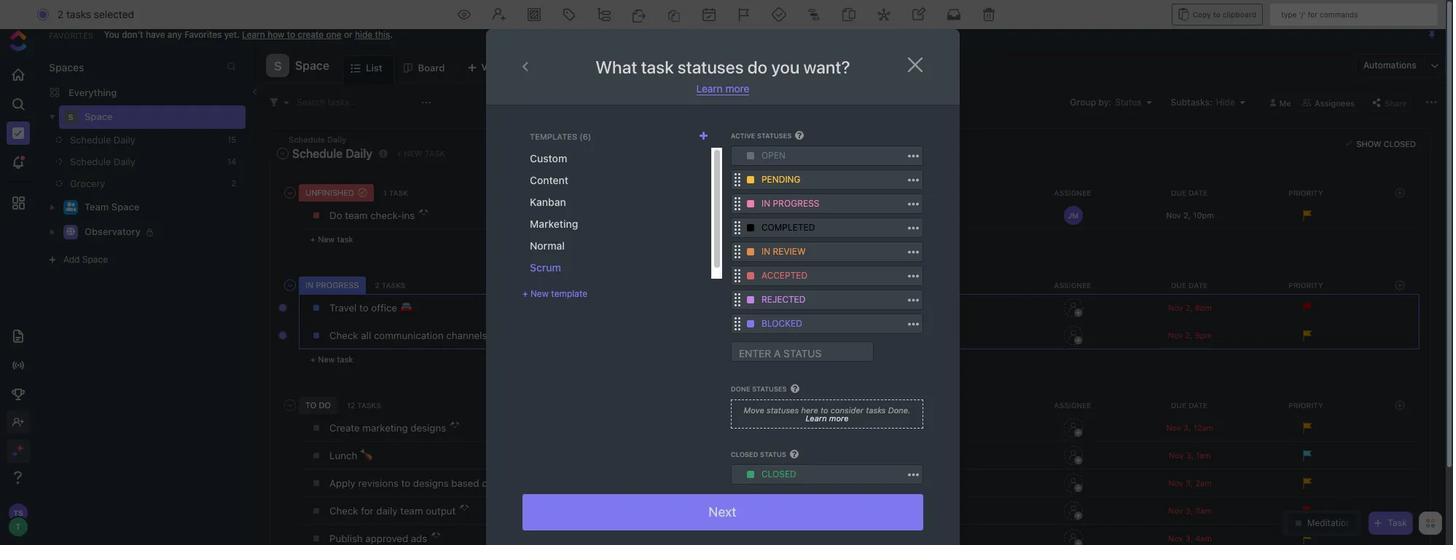 Task type: vqa. For each thing, say whether or not it's contained in the screenshot.
group: status
no



Task type: locate. For each thing, give the bounding box(es) containing it.
1 horizontal spatial you
[[771, 57, 800, 77]]

2 down 14
[[231, 179, 236, 188]]

to
[[634, 4, 644, 17], [287, 29, 295, 40], [359, 302, 368, 314], [821, 406, 828, 415], [401, 478, 410, 490]]

1 schedule daily link from the top
[[56, 129, 222, 151]]

0 vertical spatial designs
[[411, 422, 446, 434]]

add
[[63, 254, 80, 265]]

0 vertical spatial closed
[[731, 451, 758, 459]]

closed
[[1384, 139, 1416, 148]]

automations button
[[1356, 55, 1424, 77]]

you right do
[[771, 57, 800, 77]]

1 vertical spatial in
[[762, 247, 770, 257]]

you
[[588, 4, 606, 17], [771, 57, 800, 77]]

schedule daily link for 15
[[56, 129, 222, 151]]

1 horizontal spatial this
[[863, 4, 881, 17]]

to right how
[[287, 29, 295, 40]]

0 vertical spatial more
[[725, 82, 749, 95]]

grocery
[[70, 178, 105, 189]]

schedule for 14
[[70, 156, 111, 168]]

0 vertical spatial this
[[863, 4, 881, 17]]

check for check all communication channels ⚒️
[[329, 330, 358, 342]]

0 vertical spatial do
[[572, 4, 585, 17]]

content
[[530, 174, 568, 187]]

dropdown menu image
[[747, 153, 754, 160], [747, 249, 754, 256], [747, 273, 754, 280], [747, 297, 754, 304]]

more inside 'move statuses here to consider tasks done. learn more'
[[829, 414, 849, 423]]

new right list info icon
[[404, 149, 422, 158]]

more
[[725, 82, 749, 95], [829, 414, 849, 423]]

you left want
[[588, 4, 606, 17]]

0 horizontal spatial do
[[329, 210, 342, 221]]

statuses
[[678, 57, 744, 77], [757, 132, 792, 140], [752, 386, 787, 394], [767, 406, 799, 415]]

designs right marketing
[[411, 422, 446, 434]]

next
[[709, 505, 737, 520]]

learn more link down what task statuses do you want?
[[696, 82, 749, 95]]

1 horizontal spatial learn more link
[[806, 414, 849, 423]]

check for check for daily team output ⚒️
[[329, 506, 358, 517]]

in
[[762, 198, 770, 209], [762, 247, 770, 257]]

how
[[268, 29, 284, 40]]

0 vertical spatial learn more link
[[696, 82, 749, 95]]

statuses up move
[[752, 386, 787, 394]]

2 for 2
[[231, 179, 236, 188]]

daily
[[376, 506, 398, 517]]

0 horizontal spatial tasks
[[66, 8, 91, 20]]

team
[[85, 201, 109, 213]]

1 horizontal spatial team
[[400, 506, 423, 517]]

done statuses
[[731, 386, 787, 394]]

in review
[[762, 247, 806, 257]]

1 vertical spatial tasks
[[866, 406, 886, 415]]

0 horizontal spatial 2
[[58, 8, 64, 20]]

2 up spaces link
[[58, 8, 64, 20]]

⚒️ right output
[[458, 506, 471, 517]]

3 dropdown menu image from the top
[[747, 273, 754, 280]]

⚒️ right ads
[[430, 533, 442, 545]]

4 dropdown menu image from the top
[[747, 297, 754, 304]]

closed status
[[731, 451, 786, 459]]

1 horizontal spatial 2
[[231, 179, 236, 188]]

⚒️ up based
[[449, 422, 461, 434]]

you inside the what task statuses do you want? 'dialog'
[[771, 57, 800, 77]]

3 dropdown menu image from the top
[[747, 225, 754, 232]]

for
[[361, 506, 374, 517]]

schedule daily
[[70, 134, 135, 146], [289, 135, 347, 144], [70, 156, 135, 168]]

channels
[[446, 330, 487, 342]]

dropdown menu image left in review
[[747, 249, 754, 256]]

in for in progress
[[762, 198, 770, 209]]

space link
[[85, 106, 236, 129]]

dropdown menu image left rejected
[[747, 297, 754, 304]]

any
[[168, 29, 182, 40]]

new
[[404, 149, 422, 158], [318, 234, 335, 244], [530, 289, 549, 300], [318, 355, 335, 364]]

🚘
[[400, 302, 412, 314]]

2 dropdown menu image from the top
[[747, 201, 754, 208]]

schedule daily for 14
[[70, 156, 135, 168]]

🍗
[[360, 450, 372, 462]]

dropdown menu image for in review
[[747, 249, 754, 256]]

task
[[641, 57, 674, 77], [425, 149, 445, 158], [337, 234, 353, 244], [337, 355, 353, 364]]

+ new task down travel
[[310, 355, 353, 364]]

2 check from the top
[[329, 506, 358, 517]]

tasks left done.
[[866, 406, 886, 415]]

learn more link down enter a status text field at the right
[[806, 414, 849, 423]]

yet.
[[224, 29, 240, 40]]

1 vertical spatial do
[[329, 210, 342, 221]]

0 horizontal spatial you
[[588, 4, 606, 17]]

1 vertical spatial more
[[829, 414, 849, 423]]

task
[[1388, 518, 1407, 529]]

dropdown menu image left "blocked"
[[747, 321, 754, 328]]

1 vertical spatial 2
[[231, 179, 236, 188]]

task right what
[[641, 57, 674, 77]]

dropdown menu image
[[747, 177, 754, 184], [747, 201, 754, 208], [747, 225, 754, 232], [747, 321, 754, 328]]

0 horizontal spatial closed
[[731, 451, 758, 459]]

new down scrum
[[530, 289, 549, 300]]

templates (6)
[[530, 132, 591, 141]]

check inside "link"
[[329, 506, 358, 517]]

1 dropdown menu image from the top
[[747, 153, 754, 160]]

designs up output
[[413, 478, 449, 490]]

schedule daily link down space link
[[56, 151, 222, 173]]

what task statuses do you want?
[[596, 57, 850, 77]]

1 vertical spatial check
[[329, 506, 358, 517]]

1 vertical spatial you
[[771, 57, 800, 77]]

1 horizontal spatial more
[[829, 414, 849, 423]]

1 dropdown menu image from the top
[[747, 177, 754, 184]]

move
[[744, 406, 764, 415]]

assignees button
[[1297, 94, 1361, 111]]

everything link
[[37, 81, 254, 104]]

create
[[329, 422, 360, 434]]

1 vertical spatial closed
[[762, 469, 796, 480]]

(6)
[[580, 132, 591, 141]]

what task statuses do you want? dialog
[[486, 29, 960, 546]]

1 horizontal spatial closed
[[762, 469, 796, 480]]

1 check from the top
[[329, 330, 358, 342]]

statuses up learn more
[[678, 57, 744, 77]]

0 horizontal spatial this
[[375, 29, 390, 40]]

check left all
[[329, 330, 358, 342]]

marketing
[[530, 218, 578, 230]]

1 vertical spatial learn
[[696, 82, 723, 95]]

2 schedule daily link from the top
[[56, 151, 222, 173]]

automations
[[1363, 60, 1417, 71]]

learn right yet.
[[242, 29, 265, 40]]

me button
[[1264, 94, 1297, 111]]

do left want
[[572, 4, 585, 17]]

tasks left the selected
[[66, 8, 91, 20]]

closed down status
[[762, 469, 796, 480]]

closed
[[731, 451, 758, 459], [762, 469, 796, 480]]

check-
[[370, 210, 402, 221]]

1 vertical spatial team
[[400, 506, 423, 517]]

review
[[773, 247, 806, 257]]

you don't have any favorites yet. learn how to create one or hide this .
[[104, 29, 393, 40]]

dropdown menu image for in progress
[[747, 201, 754, 208]]

in down pending
[[762, 198, 770, 209]]

consider
[[831, 406, 864, 415]]

space down create
[[295, 59, 329, 72]]

0 vertical spatial team
[[345, 210, 368, 221]]

normal
[[530, 240, 565, 252]]

user group image
[[65, 203, 76, 212]]

me
[[1279, 98, 1291, 107]]

to right revisions
[[401, 478, 410, 490]]

schedule for 15
[[70, 134, 111, 146]]

do
[[572, 4, 585, 17], [329, 210, 342, 221]]

check left 'for'
[[329, 506, 358, 517]]

dropdown menu image left accepted
[[747, 273, 754, 280]]

more down what task statuses do you want?
[[725, 82, 749, 95]]

active
[[731, 132, 755, 140]]

statuses left the here
[[767, 406, 799, 415]]

dropdown menu image down active at the top of the page
[[747, 153, 754, 160]]

team
[[345, 210, 368, 221], [400, 506, 423, 517]]

+ new task right list info icon
[[396, 149, 445, 158]]

pending
[[762, 174, 800, 185]]

1 horizontal spatial favorites
[[184, 29, 222, 40]]

⚒️ right "ins"
[[418, 210, 430, 221]]

in left review
[[762, 247, 770, 257]]

or
[[344, 29, 352, 40]]

1 horizontal spatial learn
[[696, 82, 723, 95]]

approved
[[365, 533, 408, 545]]

1 horizontal spatial do
[[572, 4, 585, 17]]

learn left consider
[[806, 414, 827, 423]]

team left check-
[[345, 210, 368, 221]]

show closed
[[1356, 139, 1416, 148]]

learn how to create one link
[[242, 29, 341, 40]]

move statuses here to consider tasks done. learn more
[[744, 406, 911, 423]]

2 dropdown menu image from the top
[[747, 249, 754, 256]]

Search tasks... text field
[[297, 92, 418, 113]]

0 horizontal spatial learn
[[242, 29, 265, 40]]

2 in from the top
[[762, 247, 770, 257]]

4 dropdown menu image from the top
[[747, 321, 754, 328]]

want
[[608, 4, 632, 17]]

schedule daily link up grocery link
[[56, 129, 222, 151]]

1 horizontal spatial tasks
[[866, 406, 886, 415]]

+ new task down do team check-ins ⚒️
[[310, 234, 353, 244]]

do you want to enable browser notifications? enable hide this
[[572, 4, 881, 17]]

0 vertical spatial 2
[[58, 8, 64, 20]]

status
[[760, 451, 786, 459]]

travel to office 🚘 link
[[326, 296, 1011, 320]]

daily down space link
[[114, 134, 135, 146]]

task inside the what task statuses do you want? 'dialog'
[[641, 57, 674, 77]]

dropdown menu image left pending
[[747, 177, 754, 184]]

search tasks...
[[297, 97, 357, 107]]

2 horizontal spatial learn
[[806, 414, 827, 423]]

lunch 🍗
[[329, 450, 372, 462]]

learn more
[[696, 82, 749, 95]]

team right daily
[[400, 506, 423, 517]]

daily down tasks...
[[327, 135, 347, 144]]

⚒️
[[418, 210, 430, 221], [490, 330, 502, 342], [449, 422, 461, 434], [615, 478, 628, 490], [458, 506, 471, 517], [430, 533, 442, 545]]

travel to office 🚘
[[329, 302, 412, 314]]

0 horizontal spatial more
[[725, 82, 749, 95]]

statuses up open
[[757, 132, 792, 140]]

learn down what task statuses do you want?
[[696, 82, 723, 95]]

to right the here
[[821, 406, 828, 415]]

dropdown menu image for blocked
[[747, 321, 754, 328]]

2 vertical spatial learn
[[806, 414, 827, 423]]

from
[[541, 478, 562, 490]]

list link
[[366, 56, 388, 83]]

dropdown menu image left completed
[[747, 225, 754, 232]]

1 in from the top
[[762, 198, 770, 209]]

closed left status
[[731, 451, 758, 459]]

0 vertical spatial check
[[329, 330, 358, 342]]

do team check-ins ⚒️ link
[[326, 203, 1011, 228]]

space button
[[289, 50, 329, 82]]

have
[[146, 29, 165, 40]]

on
[[482, 478, 493, 490]]

statuses for move
[[767, 406, 799, 415]]

create marketing designs ⚒️ link
[[326, 416, 1011, 441]]

dropdown menu image left in progress at top right
[[747, 201, 754, 208]]

favorites down 2 tasks selected
[[49, 30, 93, 40]]

check
[[329, 330, 358, 342], [329, 506, 358, 517]]

board link
[[418, 55, 451, 83]]

do left check-
[[329, 210, 342, 221]]

learn inside 'move statuses here to consider tasks done. learn more'
[[806, 414, 827, 423]]

dropdown menu image for accepted
[[747, 273, 754, 280]]

daily up grocery link
[[114, 156, 135, 168]]

to inside 'move statuses here to consider tasks done. learn more'
[[821, 406, 828, 415]]

team inside "link"
[[400, 506, 423, 517]]

1 vertical spatial this
[[375, 29, 390, 40]]

more right the here
[[829, 414, 849, 423]]

ins
[[402, 210, 415, 221]]

notifications?
[[723, 4, 789, 17]]

designs
[[411, 422, 446, 434], [413, 478, 449, 490]]

this
[[863, 4, 881, 17], [375, 29, 390, 40]]

statuses inside 'move statuses here to consider tasks done. learn more'
[[767, 406, 799, 415]]

favorites right any
[[184, 29, 222, 40]]

rejected
[[762, 295, 806, 306]]

space inside button
[[295, 59, 329, 72]]

accepted
[[762, 271, 808, 282]]

dropdown menu image for open
[[747, 153, 754, 160]]

share button
[[1368, 94, 1412, 111]]

spaces
[[49, 61, 84, 74]]

0 horizontal spatial favorites
[[49, 30, 93, 40]]

0 vertical spatial in
[[762, 198, 770, 209]]



Task type: describe. For each thing, give the bounding box(es) containing it.
new down travel
[[318, 355, 335, 364]]

enable
[[798, 4, 831, 17]]

1 vertical spatial learn more link
[[806, 414, 849, 423]]

share
[[1385, 98, 1407, 107]]

blocked
[[762, 319, 802, 330]]

enable
[[647, 4, 679, 17]]

dropdown menu image for pending
[[747, 177, 754, 184]]

⚒️ right supervisor
[[615, 478, 628, 490]]

progress
[[773, 198, 819, 209]]

ads
[[411, 533, 427, 545]]

2 vertical spatial + new task
[[310, 355, 353, 364]]

next button
[[523, 495, 923, 531]]

tasks...
[[328, 97, 357, 107]]

2 for 2 tasks selected
[[58, 8, 64, 20]]

.
[[390, 29, 393, 40]]

new inside the what task statuses do you want? 'dialog'
[[530, 289, 549, 300]]

show
[[1356, 139, 1381, 148]]

in for in review
[[762, 247, 770, 257]]

closed for closed status
[[731, 451, 758, 459]]

dismiss
[[715, 30, 748, 39]]

selected
[[94, 8, 134, 20]]

dropdown menu image for rejected
[[747, 297, 754, 304]]

hide this link
[[355, 29, 390, 40]]

hide
[[355, 29, 373, 40]]

0 vertical spatial tasks
[[66, 8, 91, 20]]

space right add
[[82, 254, 108, 265]]

do for do you want to enable browser notifications? enable hide this
[[572, 4, 585, 17]]

apply revisions to designs based on feedback from supervisor ⚒️ link
[[326, 471, 1011, 496]]

observatory
[[85, 226, 141, 238]]

task down travel
[[337, 355, 353, 364]]

0 horizontal spatial team
[[345, 210, 368, 221]]

tasks inside 'move statuses here to consider tasks done. learn more'
[[866, 406, 886, 415]]

space down everything
[[85, 111, 113, 123]]

templates
[[530, 132, 577, 141]]

schedule daily link for 14
[[56, 151, 222, 173]]

0 vertical spatial learn
[[242, 29, 265, 40]]

globe image
[[66, 228, 75, 236]]

+ inside the what task statuses do you want? 'dialog'
[[523, 289, 528, 300]]

task right list info icon
[[425, 149, 445, 158]]

Enter a status text field
[[739, 342, 866, 362]]

travel
[[329, 302, 357, 314]]

done
[[731, 386, 750, 394]]

check for daily team output ⚒️ link
[[326, 499, 1011, 524]]

check all communication channels ⚒️ link
[[326, 323, 1011, 348]]

check for daily team output ⚒️
[[329, 506, 471, 517]]

check all communication channels ⚒️
[[329, 330, 502, 342]]

type '/' for commands field
[[1270, 4, 1438, 26]]

1 vertical spatial + new task
[[310, 234, 353, 244]]

in progress
[[762, 198, 819, 209]]

do for do team check-ins ⚒️
[[329, 210, 342, 221]]

add space
[[63, 254, 108, 265]]

list
[[366, 62, 382, 74]]

to left office
[[359, 302, 368, 314]]

statuses for done
[[752, 386, 787, 394]]

schedule daily for 15
[[70, 134, 135, 146]]

15
[[228, 135, 236, 144]]

grocery link
[[56, 173, 222, 195]]

new down do team check-ins ⚒️
[[318, 234, 335, 244]]

custom
[[530, 152, 567, 165]]

browser
[[682, 4, 721, 17]]

based
[[451, 478, 479, 490]]

publish
[[329, 533, 363, 545]]

to right want
[[634, 4, 644, 17]]

space down grocery link
[[111, 201, 139, 213]]

1 vertical spatial designs
[[413, 478, 449, 490]]

task down do team check-ins ⚒️
[[337, 234, 353, 244]]

closed for closed
[[762, 469, 796, 480]]

office
[[371, 302, 397, 314]]

0 horizontal spatial learn more link
[[696, 82, 749, 95]]

apply revisions to designs based on feedback from supervisor ⚒️
[[329, 478, 628, 490]]

create
[[298, 29, 324, 40]]

0 vertical spatial you
[[588, 4, 606, 17]]

supervisor
[[565, 478, 613, 490]]

0 vertical spatial + new task
[[396, 149, 445, 158]]

output
[[426, 506, 456, 517]]

⚒️ right channels
[[490, 330, 502, 342]]

scrum
[[530, 262, 561, 274]]

statuses for active
[[757, 132, 792, 140]]

assignees
[[1315, 98, 1355, 107]]

observatory link
[[85, 221, 236, 244]]

do team check-ins ⚒️
[[329, 210, 430, 221]]

template
[[551, 289, 587, 300]]

revisions
[[358, 478, 399, 490]]

daily for 14
[[114, 156, 135, 168]]

here
[[801, 406, 818, 415]]

do
[[748, 57, 768, 77]]

dropdown menu image for completed
[[747, 225, 754, 232]]

what
[[596, 57, 637, 77]]

lunch
[[329, 450, 357, 462]]

apply
[[329, 478, 355, 490]]

14
[[227, 157, 236, 166]]

board
[[418, 62, 445, 73]]

want?
[[803, 57, 850, 77]]

publish approved ads ⚒️
[[329, 533, 442, 545]]

team space
[[85, 201, 139, 213]]

list info image
[[379, 149, 388, 158]]

daily for 15
[[114, 134, 135, 146]]

spaces link
[[37, 61, 84, 74]]

lunch 🍗 link
[[326, 444, 1011, 468]]

don't
[[122, 29, 143, 40]]

⚒️ inside "link"
[[458, 506, 471, 517]]



